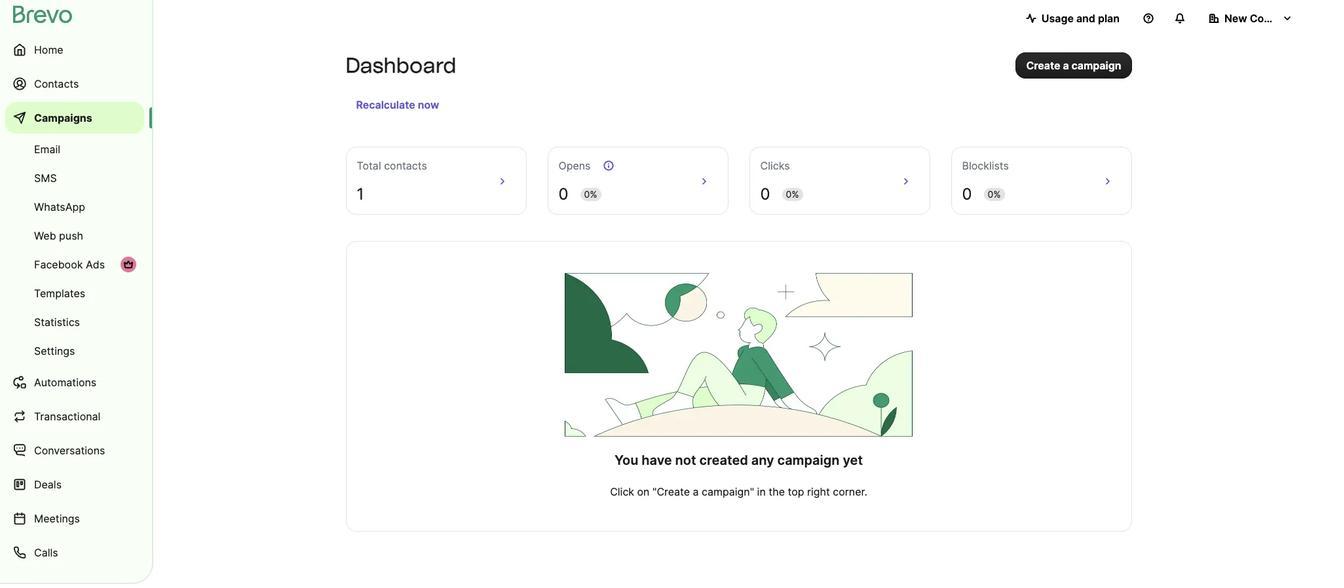 Task type: describe. For each thing, give the bounding box(es) containing it.
transactional link
[[5, 401, 144, 433]]

create a campaign button
[[1016, 52, 1133, 79]]

templates link
[[5, 281, 144, 307]]

templates
[[34, 287, 85, 300]]

campaign inside button
[[1072, 59, 1122, 72]]

facebook
[[34, 258, 83, 271]]

campaigns link
[[5, 102, 144, 134]]

sms
[[34, 172, 57, 185]]

calls link
[[5, 538, 144, 569]]

dashboard
[[346, 53, 457, 78]]

click on "create a campaign" in the top right corner.
[[610, 486, 868, 499]]

0% for clicks
[[786, 189, 800, 200]]

create a campaign
[[1027, 59, 1122, 72]]

you
[[615, 453, 639, 469]]

statistics link
[[5, 309, 144, 336]]

email
[[34, 143, 60, 156]]

the
[[769, 486, 785, 499]]

1
[[357, 185, 364, 204]]

0 for blocklists
[[963, 185, 973, 204]]

facebook ads link
[[5, 252, 144, 278]]

have
[[642, 453, 672, 469]]

home link
[[5, 34, 144, 66]]

and
[[1077, 12, 1096, 25]]

whatsapp link
[[5, 194, 144, 220]]

recalculate
[[356, 98, 415, 111]]

0 horizontal spatial a
[[693, 486, 699, 499]]

click
[[610, 486, 635, 499]]

create
[[1027, 59, 1061, 72]]

on
[[638, 486, 650, 499]]

transactional
[[34, 410, 101, 424]]

contacts
[[384, 159, 427, 172]]

campaigns
[[34, 111, 92, 125]]

blocklists
[[963, 159, 1010, 172]]

total
[[357, 159, 381, 172]]

home
[[34, 43, 63, 56]]

usage
[[1042, 12, 1074, 25]]

calls
[[34, 547, 58, 560]]

opens
[[559, 159, 591, 172]]

left___rvooi image
[[123, 260, 134, 270]]

statistics
[[34, 316, 80, 329]]

plan
[[1099, 12, 1120, 25]]

contacts link
[[5, 68, 144, 100]]

1 vertical spatial campaign
[[778, 453, 840, 469]]

right
[[808, 486, 831, 499]]

0% for blocklists
[[988, 189, 1001, 200]]

push
[[59, 229, 83, 243]]



Task type: locate. For each thing, give the bounding box(es) containing it.
yet
[[843, 453, 863, 469]]

web
[[34, 229, 56, 243]]

a inside button
[[1064, 59, 1070, 72]]

any
[[752, 453, 775, 469]]

automations link
[[5, 367, 144, 399]]

0 vertical spatial campaign
[[1072, 59, 1122, 72]]

company
[[1251, 12, 1299, 25]]

"create
[[653, 486, 690, 499]]

1 horizontal spatial 0
[[761, 185, 771, 204]]

usage and plan button
[[1016, 5, 1131, 31]]

1 0% from the left
[[584, 189, 598, 200]]

a
[[1064, 59, 1070, 72], [693, 486, 699, 499]]

0 horizontal spatial campaign
[[778, 453, 840, 469]]

new
[[1225, 12, 1248, 25]]

settings
[[34, 345, 75, 358]]

2 horizontal spatial 0
[[963, 185, 973, 204]]

meetings
[[34, 513, 80, 526]]

2 0% from the left
[[786, 189, 800, 200]]

usage and plan
[[1042, 12, 1120, 25]]

1 0 from the left
[[559, 185, 569, 204]]

web push link
[[5, 223, 144, 249]]

0% down clicks
[[786, 189, 800, 200]]

1 horizontal spatial campaign
[[1072, 59, 1122, 72]]

contacts
[[34, 77, 79, 90]]

in
[[758, 486, 766, 499]]

2 0 from the left
[[761, 185, 771, 204]]

now
[[418, 98, 439, 111]]

3 0 from the left
[[963, 185, 973, 204]]

0% down blocklists
[[988, 189, 1001, 200]]

a right create
[[1064, 59, 1070, 72]]

campaign"
[[702, 486, 755, 499]]

web push
[[34, 229, 83, 243]]

0 down 'opens'
[[559, 185, 569, 204]]

deals
[[34, 479, 62, 492]]

1 vertical spatial a
[[693, 486, 699, 499]]

0%
[[584, 189, 598, 200], [786, 189, 800, 200], [988, 189, 1001, 200]]

0 down blocklists
[[963, 185, 973, 204]]

whatsapp
[[34, 201, 85, 214]]

meetings link
[[5, 503, 144, 535]]

0 for clicks
[[761, 185, 771, 204]]

campaign
[[1072, 59, 1122, 72], [778, 453, 840, 469]]

top
[[788, 486, 805, 499]]

created
[[700, 453, 749, 469]]

not
[[676, 453, 697, 469]]

clicks
[[761, 159, 790, 172]]

you have not created any campaign yet
[[615, 453, 863, 469]]

sms link
[[5, 165, 144, 191]]

0% down 'opens'
[[584, 189, 598, 200]]

email link
[[5, 136, 144, 163]]

total contacts
[[357, 159, 427, 172]]

1 horizontal spatial a
[[1064, 59, 1070, 72]]

ads
[[86, 258, 105, 271]]

0 vertical spatial a
[[1064, 59, 1070, 72]]

1 horizontal spatial 0%
[[786, 189, 800, 200]]

campaign down and
[[1072, 59, 1122, 72]]

conversations
[[34, 444, 105, 458]]

0 down clicks
[[761, 185, 771, 204]]

recalculate now
[[356, 98, 439, 111]]

0 horizontal spatial 0
[[559, 185, 569, 204]]

automations
[[34, 376, 97, 389]]

new company button
[[1199, 5, 1304, 31]]

facebook ads
[[34, 258, 105, 271]]

0
[[559, 185, 569, 204], [761, 185, 771, 204], [963, 185, 973, 204]]

campaign up 'right'
[[778, 453, 840, 469]]

deals link
[[5, 469, 144, 501]]

conversations link
[[5, 435, 144, 467]]

new company
[[1225, 12, 1299, 25]]

3 0% from the left
[[988, 189, 1001, 200]]

settings link
[[5, 338, 144, 365]]

0 horizontal spatial 0%
[[584, 189, 598, 200]]

a right the "create
[[693, 486, 699, 499]]

recalculate now button
[[351, 94, 445, 115]]

corner.
[[833, 486, 868, 499]]

2 horizontal spatial 0%
[[988, 189, 1001, 200]]



Task type: vqa. For each thing, say whether or not it's contained in the screenshot.
Home
yes



